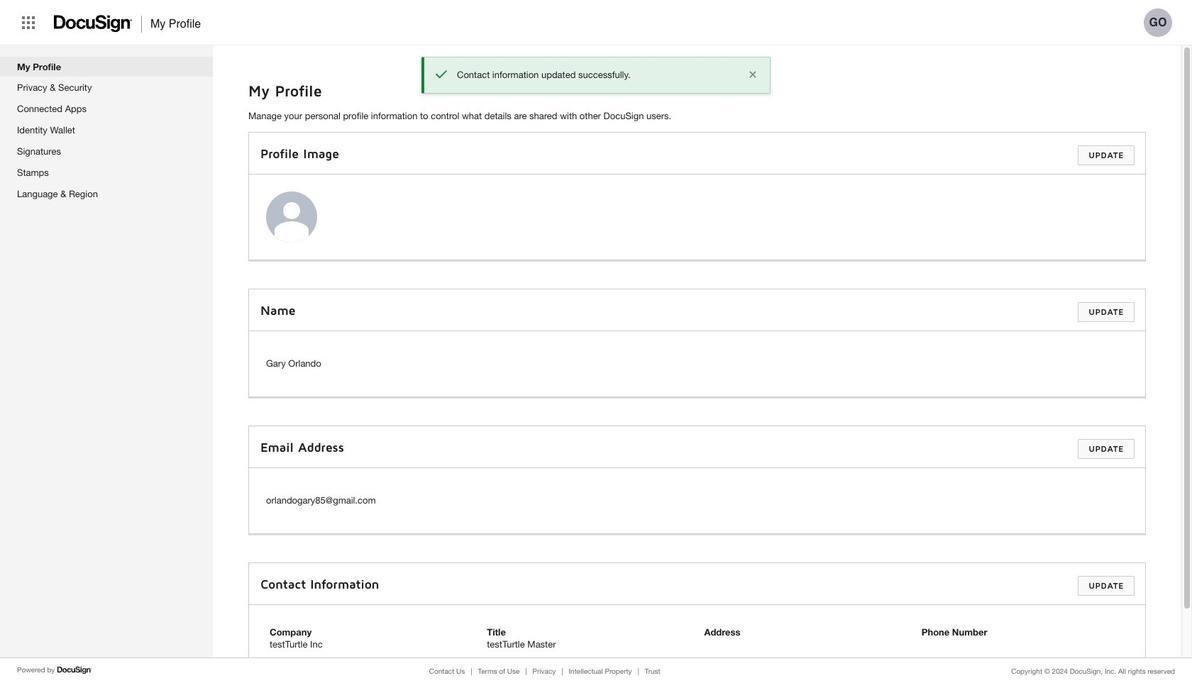 Task type: describe. For each thing, give the bounding box(es) containing it.
0 vertical spatial docusign image
[[54, 11, 133, 37]]



Task type: locate. For each thing, give the bounding box(es) containing it.
default profile image element
[[266, 192, 317, 243]]

1 vertical spatial docusign image
[[57, 665, 93, 677]]

docusign image
[[54, 11, 133, 37], [57, 665, 93, 677]]

default profile image image
[[266, 192, 317, 243]]



